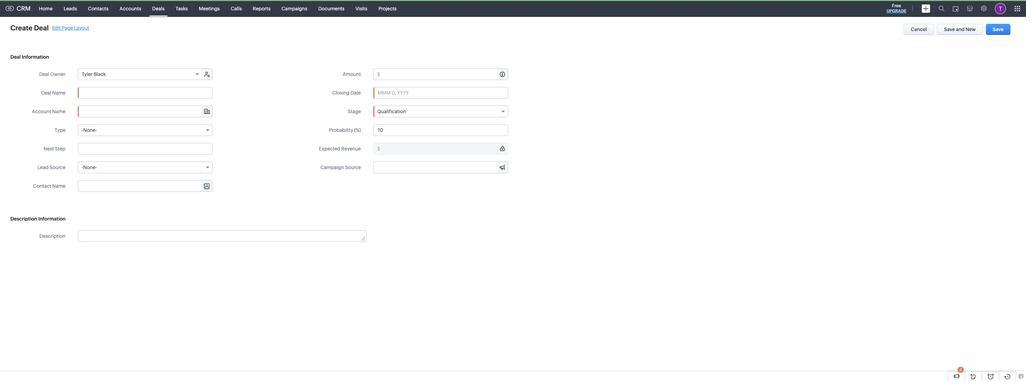 Task type: locate. For each thing, give the bounding box(es) containing it.
1 $ from the top
[[377, 72, 380, 77]]

$
[[377, 72, 380, 77], [377, 146, 380, 152]]

create menu element
[[918, 0, 935, 17]]

1 -none- field from the top
[[78, 125, 213, 136]]

tasks link
[[170, 0, 193, 17]]

$ right amount at the top left of the page
[[377, 72, 380, 77]]

2 source from the left
[[345, 165, 361, 171]]

source right the lead
[[50, 165, 66, 171]]

name for contact name
[[52, 184, 66, 189]]

name down owner
[[52, 90, 66, 96]]

None field
[[78, 106, 213, 117], [374, 162, 508, 173], [78, 181, 213, 192], [78, 106, 213, 117], [374, 162, 508, 173], [78, 181, 213, 192]]

description information
[[10, 217, 66, 222]]

deal information
[[10, 54, 49, 60]]

0 horizontal spatial save
[[945, 27, 956, 32]]

save for save and new
[[945, 27, 956, 32]]

documents
[[319, 6, 345, 11]]

None text field
[[78, 106, 213, 117], [78, 143, 213, 155], [374, 162, 508, 173], [78, 181, 213, 192], [78, 106, 213, 117], [78, 143, 213, 155], [374, 162, 508, 173], [78, 181, 213, 192]]

source down revenue
[[345, 165, 361, 171]]

new
[[966, 27, 976, 32]]

accounts link
[[114, 0, 147, 17]]

0 vertical spatial -none-
[[82, 128, 97, 133]]

None text field
[[382, 69, 508, 80], [78, 87, 213, 99], [374, 125, 509, 136], [382, 144, 508, 155], [78, 231, 367, 242], [382, 69, 508, 80], [78, 87, 213, 99], [374, 125, 509, 136], [382, 144, 508, 155], [78, 231, 367, 242]]

contacts link
[[83, 0, 114, 17]]

next
[[44, 146, 54, 152]]

-none- for type
[[82, 128, 97, 133]]

2 - from the top
[[82, 165, 83, 171]]

0 vertical spatial -
[[82, 128, 83, 133]]

projects link
[[373, 0, 402, 17]]

1 vertical spatial description
[[39, 234, 66, 239]]

cancel button
[[904, 24, 935, 35]]

leads link
[[58, 0, 83, 17]]

name right account
[[52, 109, 66, 115]]

0 vertical spatial information
[[22, 54, 49, 60]]

1 vertical spatial information
[[38, 217, 66, 222]]

and
[[957, 27, 965, 32]]

free upgrade
[[887, 3, 907, 13]]

expected
[[319, 146, 341, 152]]

2 -none- from the top
[[82, 165, 97, 171]]

none- for type
[[83, 128, 97, 133]]

expected revenue
[[319, 146, 361, 152]]

account name
[[32, 109, 66, 115]]

name
[[52, 90, 66, 96], [52, 109, 66, 115], [52, 184, 66, 189]]

- right 'lead source'
[[82, 165, 83, 171]]

meetings
[[199, 6, 220, 11]]

description for description
[[39, 234, 66, 239]]

0 vertical spatial none-
[[83, 128, 97, 133]]

name for deal name
[[52, 90, 66, 96]]

create
[[10, 24, 32, 32]]

$ for expected revenue
[[377, 146, 380, 152]]

0 vertical spatial name
[[52, 90, 66, 96]]

amount
[[343, 72, 361, 77]]

edit page layout link
[[52, 25, 89, 31]]

name right 'contact'
[[52, 184, 66, 189]]

2 name from the top
[[52, 109, 66, 115]]

information for deal information
[[22, 54, 49, 60]]

0 vertical spatial description
[[10, 217, 37, 222]]

calls
[[231, 6, 242, 11]]

information up deal owner at the top left of page
[[22, 54, 49, 60]]

save
[[945, 27, 956, 32], [993, 27, 1004, 32]]

source
[[50, 165, 66, 171], [345, 165, 361, 171]]

1 -none- from the top
[[82, 128, 97, 133]]

1 save from the left
[[945, 27, 956, 32]]

2 none- from the top
[[83, 165, 97, 171]]

-none-
[[82, 128, 97, 133], [82, 165, 97, 171]]

description
[[10, 217, 37, 222], [39, 234, 66, 239]]

1 horizontal spatial source
[[345, 165, 361, 171]]

save left and
[[945, 27, 956, 32]]

deal up account name
[[41, 90, 51, 96]]

none-
[[83, 128, 97, 133], [83, 165, 97, 171]]

-none- field for lead source
[[78, 162, 213, 174]]

calls link
[[225, 0, 247, 17]]

1 - from the top
[[82, 128, 83, 133]]

1 vertical spatial name
[[52, 109, 66, 115]]

profile image
[[996, 3, 1007, 14]]

revenue
[[342, 146, 361, 152]]

contact name
[[33, 184, 66, 189]]

deal left owner
[[39, 72, 49, 77]]

closing date
[[332, 90, 361, 96]]

1 source from the left
[[50, 165, 66, 171]]

search element
[[935, 0, 949, 17]]

2 save from the left
[[993, 27, 1004, 32]]

owner
[[50, 72, 66, 77]]

1 none- from the top
[[83, 128, 97, 133]]

search image
[[939, 6, 945, 11]]

1 horizontal spatial description
[[39, 234, 66, 239]]

accounts
[[120, 6, 141, 11]]

2 -none- field from the top
[[78, 162, 213, 174]]

deal for deal owner
[[39, 72, 49, 77]]

0 vertical spatial -none- field
[[78, 125, 213, 136]]

1 vertical spatial -none- field
[[78, 162, 213, 174]]

information for description information
[[38, 217, 66, 222]]

1 vertical spatial -
[[82, 165, 83, 171]]

date
[[351, 90, 361, 96]]

1 vertical spatial -none-
[[82, 165, 97, 171]]

lead
[[38, 165, 49, 171]]

-None- field
[[78, 125, 213, 136], [78, 162, 213, 174]]

free
[[893, 3, 902, 8]]

1 vertical spatial none-
[[83, 165, 97, 171]]

1 horizontal spatial save
[[993, 27, 1004, 32]]

probability
[[329, 128, 353, 133]]

deal down create at the left top
[[10, 54, 21, 60]]

source for campaign source
[[345, 165, 361, 171]]

information down contact name
[[38, 217, 66, 222]]

visits
[[356, 6, 368, 11]]

0 horizontal spatial description
[[10, 217, 37, 222]]

-
[[82, 128, 83, 133], [82, 165, 83, 171]]

1 vertical spatial $
[[377, 146, 380, 152]]

- right type
[[82, 128, 83, 133]]

probability (%)
[[329, 128, 361, 133]]

MMM D, YYYY text field
[[374, 87, 509, 99]]

step
[[55, 146, 66, 152]]

deal
[[34, 24, 49, 32], [10, 54, 21, 60], [39, 72, 49, 77], [41, 90, 51, 96]]

0 vertical spatial $
[[377, 72, 380, 77]]

save down profile icon
[[993, 27, 1004, 32]]

0 horizontal spatial source
[[50, 165, 66, 171]]

$ right revenue
[[377, 146, 380, 152]]

create menu image
[[922, 4, 931, 13]]

stage
[[348, 109, 361, 115]]

3 name from the top
[[52, 184, 66, 189]]

2 vertical spatial name
[[52, 184, 66, 189]]

1 name from the top
[[52, 90, 66, 96]]

save for save
[[993, 27, 1004, 32]]

save button
[[986, 24, 1011, 35]]

save and new button
[[937, 24, 984, 35]]

2 $ from the top
[[377, 146, 380, 152]]

information
[[22, 54, 49, 60], [38, 217, 66, 222]]



Task type: describe. For each thing, give the bounding box(es) containing it.
reports link
[[247, 0, 276, 17]]

reports
[[253, 6, 271, 11]]

campaign
[[321, 165, 344, 171]]

black
[[94, 72, 106, 77]]

create deal edit page layout
[[10, 24, 89, 32]]

lead source
[[38, 165, 66, 171]]

Qualification field
[[374, 106, 509, 118]]

contacts
[[88, 6, 109, 11]]

deals link
[[147, 0, 170, 17]]

upgrade
[[887, 9, 907, 13]]

tyler black
[[82, 72, 106, 77]]

deal for deal information
[[10, 54, 21, 60]]

next step
[[44, 146, 66, 152]]

tyler
[[82, 72, 93, 77]]

visits link
[[350, 0, 373, 17]]

deal left edit
[[34, 24, 49, 32]]

profile element
[[991, 0, 1011, 17]]

page
[[62, 25, 73, 31]]

deal owner
[[39, 72, 66, 77]]

type
[[55, 128, 66, 133]]

closing
[[332, 90, 350, 96]]

name for account name
[[52, 109, 66, 115]]

(%)
[[354, 128, 361, 133]]

description for description information
[[10, 217, 37, 222]]

meetings link
[[193, 0, 225, 17]]

account
[[32, 109, 51, 115]]

edit
[[52, 25, 61, 31]]

source for lead source
[[50, 165, 66, 171]]

crm link
[[6, 5, 31, 12]]

save and new
[[945, 27, 976, 32]]

2
[[960, 368, 962, 373]]

projects
[[379, 6, 397, 11]]

documents link
[[313, 0, 350, 17]]

-none- for lead source
[[82, 165, 97, 171]]

-none- field for type
[[78, 125, 213, 136]]

cancel
[[911, 27, 927, 32]]

deals
[[152, 6, 165, 11]]

qualification
[[377, 109, 406, 115]]

campaigns link
[[276, 0, 313, 17]]

home
[[39, 6, 53, 11]]

home link
[[33, 0, 58, 17]]

layout
[[74, 25, 89, 31]]

contact
[[33, 184, 51, 189]]

calendar image
[[953, 6, 959, 11]]

deal for deal name
[[41, 90, 51, 96]]

tasks
[[176, 6, 188, 11]]

$ for amount
[[377, 72, 380, 77]]

- for type
[[82, 128, 83, 133]]

Tyler Black field
[[78, 69, 202, 80]]

crm
[[17, 5, 31, 12]]

deal name
[[41, 90, 66, 96]]

campaign source
[[321, 165, 361, 171]]

campaigns
[[282, 6, 307, 11]]

none- for lead source
[[83, 165, 97, 171]]

leads
[[64, 6, 77, 11]]

- for lead source
[[82, 165, 83, 171]]



Task type: vqa. For each thing, say whether or not it's contained in the screenshot.
topmost mmm d, yyyy TEXT FIELD
no



